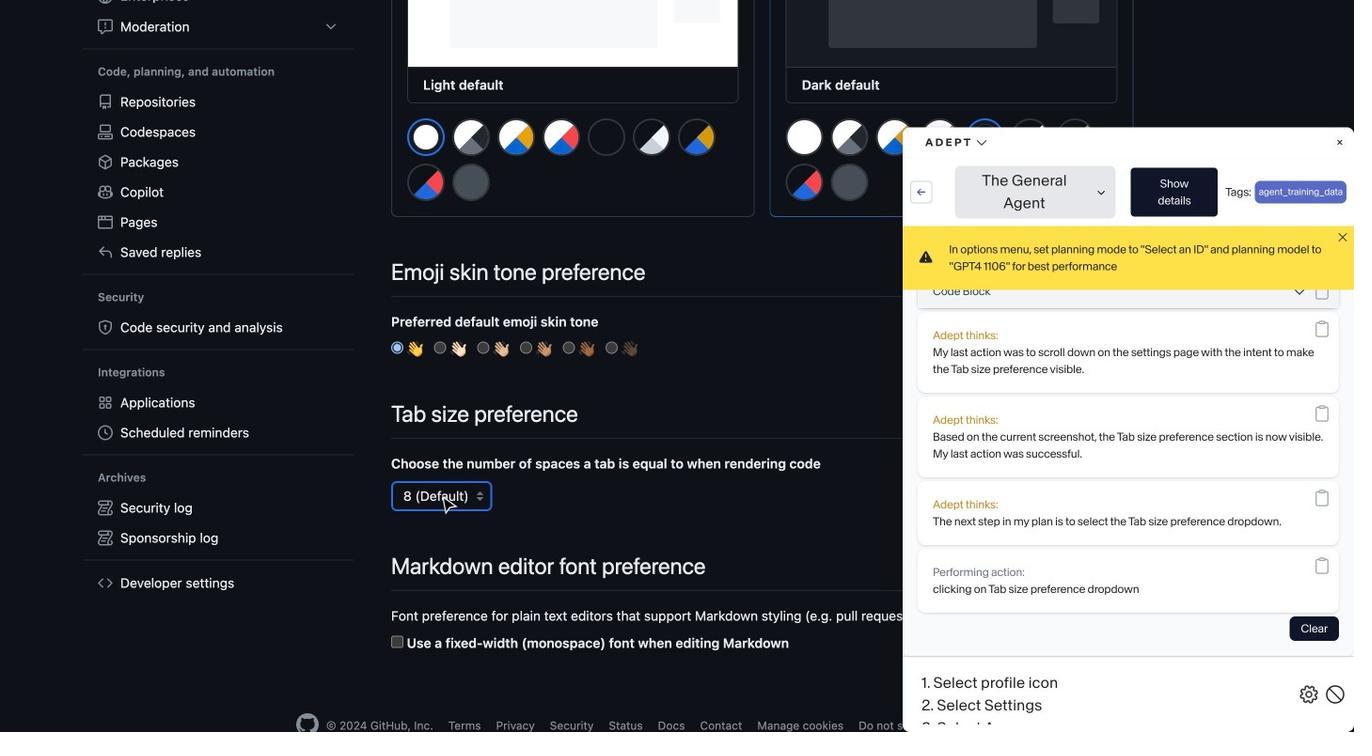 Task type: locate. For each thing, give the bounding box(es) containing it.
light default image
[[786, 119, 824, 156], [414, 125, 438, 150]]

dark default image
[[588, 119, 626, 156], [974, 125, 998, 150]]

dark dimmed image
[[453, 164, 490, 201], [831, 164, 869, 201]]

1 dark dimmed image from the left
[[453, 164, 490, 201]]

dark default image for light tritanopia icon
[[588, 119, 626, 156]]

4 list from the top
[[90, 493, 346, 554]]

dark default image left dark high contrast icon
[[974, 125, 998, 150]]

night theme picker option group
[[785, 118, 1118, 209]]

dark default image for light tritanopia image
[[974, 125, 998, 150]]

0 horizontal spatial dark default image
[[588, 119, 626, 156]]

log image
[[98, 501, 113, 516]]

dark protanopia & deuteranopia image
[[678, 119, 716, 156]]

2 dark dimmed image from the left
[[831, 164, 869, 201]]

dark tritanopia image
[[407, 164, 445, 201]]

dark dimmed image right dark tritanopia image
[[453, 164, 490, 201]]

dark dimmed image for light high contrast icon
[[453, 164, 490, 201]]

dark dimmed image for light high contrast image
[[831, 164, 869, 201]]

apps image
[[98, 396, 113, 411]]

light tritanopia image
[[543, 119, 581, 156]]

dark default image right light tritanopia icon
[[588, 119, 626, 156]]

1 horizontal spatial light default image
[[786, 119, 824, 156]]

None radio
[[434, 342, 447, 354], [477, 342, 490, 354], [606, 342, 618, 354], [434, 342, 447, 354], [477, 342, 490, 354], [606, 342, 618, 354]]

0 horizontal spatial dark dimmed image
[[453, 164, 490, 201]]

clock image
[[98, 426, 113, 441]]

0 horizontal spatial light default image
[[414, 125, 438, 150]]

light default image up dark tritanopia image
[[414, 125, 438, 150]]

option group
[[391, 340, 1265, 359]]

homepage image
[[296, 714, 319, 733]]

None radio
[[391, 342, 404, 354], [520, 342, 533, 354], [563, 342, 575, 354], [391, 342, 404, 354], [520, 342, 533, 354], [563, 342, 575, 354]]

1 horizontal spatial dark default image
[[974, 125, 998, 150]]

None checkbox
[[391, 637, 404, 649]]

dark dimmed image right dark tritanopia icon
[[831, 164, 869, 201]]

3 list from the top
[[90, 388, 346, 448]]

1 horizontal spatial dark dimmed image
[[831, 164, 869, 201]]

list
[[90, 0, 346, 42], [90, 87, 346, 268], [90, 388, 346, 448], [90, 493, 346, 554]]

1 list from the top
[[90, 0, 346, 42]]

dark high contrast image
[[633, 119, 671, 156]]

light default image up dark tritanopia icon
[[786, 119, 824, 156]]

light protanopia & deuteranopia image
[[877, 119, 914, 156]]

package image
[[98, 155, 113, 170]]



Task type: vqa. For each thing, say whether or not it's contained in the screenshot.
reply icon
yes



Task type: describe. For each thing, give the bounding box(es) containing it.
dark protanopia & deuteranopia image
[[1057, 119, 1095, 156]]

reply image
[[98, 245, 113, 260]]

codespaces image
[[98, 125, 113, 140]]

light high contrast image
[[831, 119, 869, 156]]

globe image
[[98, 0, 113, 4]]

light high contrast image
[[453, 119, 490, 156]]

light tritanopia image
[[922, 119, 959, 156]]

light default image for night theme picker option group
[[786, 119, 824, 156]]

light default image for day theme picker option group at the top of the page
[[414, 125, 438, 150]]

2 list from the top
[[90, 87, 346, 268]]

copilot image
[[98, 185, 113, 200]]

repo image
[[98, 95, 113, 110]]

light protanopia & deuteranopia image
[[498, 119, 535, 156]]

browser image
[[98, 215, 113, 230]]

day theme picker option group
[[406, 118, 739, 209]]

dark high contrast image
[[1012, 119, 1050, 156]]

log image
[[98, 531, 113, 546]]

dark tritanopia image
[[786, 164, 824, 201]]

code image
[[98, 576, 113, 591]]

shield lock image
[[98, 320, 113, 335]]



